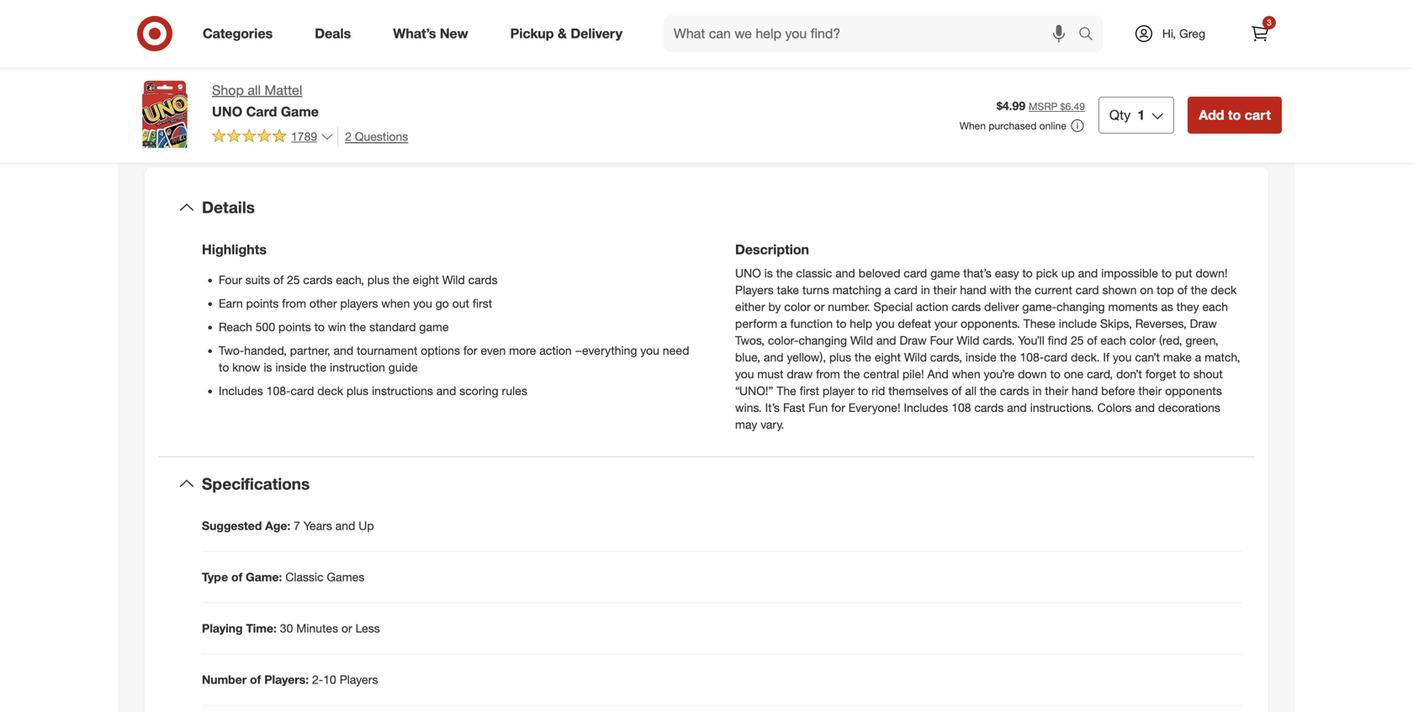 Task type: locate. For each thing, give the bounding box(es) containing it.
1 horizontal spatial action
[[916, 299, 948, 314]]

you left go
[[413, 296, 432, 311]]

don't
[[1116, 367, 1142, 381]]

0 vertical spatial when
[[381, 296, 410, 311]]

1 horizontal spatial a
[[885, 283, 891, 297]]

color up "can't"
[[1130, 333, 1156, 348]]

1 horizontal spatial from
[[816, 367, 840, 381]]

playing time: 30 minutes or less
[[202, 621, 380, 636]]

0 vertical spatial color
[[784, 299, 811, 314]]

specifications
[[202, 474, 310, 494]]

0 horizontal spatial all
[[248, 82, 261, 98]]

1 vertical spatial 108-
[[266, 383, 291, 398]]

either
[[735, 299, 765, 314]]

or inside description uno is the classic and beloved card game that's easy to pick up and impossible to put down! players take turns matching a card in their hand with the current card shown on top of the deck either by color or number. special action cards deliver game-changing moments as they each perform a function to help you defeat your opponents. these include skips, reverses, draw twos, color-changing wild and draw four wild cards. you'll find 25 of each color (red, green, blue, and yellow), plus the eight wild cards, inside the 108-card deck. if you can't make a match, you must draw from the central pile! and when you're down to one card, don't forget to shout "uno!" the first player to rid themselves of all the cards in their hand before their opponents wins. it's fast fun for everyone! includes 108 cards and instructions. colors and decorations may vary.
[[814, 299, 825, 314]]

0 vertical spatial deck
[[1211, 283, 1237, 297]]

or down turns
[[814, 299, 825, 314]]

500
[[256, 320, 275, 334]]

eight up go
[[413, 272, 439, 287]]

1 vertical spatial hand
[[1072, 383, 1098, 398]]

on
[[1140, 283, 1154, 297]]

1 horizontal spatial uno
[[735, 266, 761, 280]]

all inside shop all mattel uno card game
[[248, 82, 261, 98]]

1 horizontal spatial inside
[[966, 350, 997, 364]]

1 vertical spatial action
[[539, 343, 572, 358]]

number.
[[828, 299, 870, 314]]

skips,
[[1100, 316, 1132, 331]]

four up earn
[[219, 272, 242, 287]]

up
[[359, 519, 374, 533]]

is inside two-handed, partner, and tournament options for even more action –everything you need to know is inside the instruction guide
[[264, 360, 272, 375]]

the down 'you're'
[[980, 383, 997, 398]]

options
[[421, 343, 460, 358]]

need
[[663, 343, 689, 358]]

0 horizontal spatial players
[[340, 673, 378, 687]]

decorations
[[1158, 400, 1221, 415]]

0 horizontal spatial each
[[1101, 333, 1126, 348]]

0 horizontal spatial when
[[381, 296, 410, 311]]

of right type
[[231, 570, 242, 585]]

includes
[[219, 383, 263, 398], [904, 400, 948, 415]]

take
[[777, 283, 799, 297]]

1 vertical spatial 25
[[1071, 333, 1084, 348]]

includes down the themselves
[[904, 400, 948, 415]]

0 vertical spatial points
[[246, 296, 279, 311]]

1 vertical spatial draw
[[900, 333, 927, 348]]

impossible
[[1101, 266, 1158, 280]]

and up the matching on the right top
[[835, 266, 855, 280]]

hi,
[[1162, 26, 1176, 41]]

deals
[[315, 25, 351, 42]]

10
[[323, 673, 336, 687]]

plus down instruction
[[347, 383, 369, 398]]

1 vertical spatial a
[[781, 316, 787, 331]]

0 horizontal spatial is
[[264, 360, 272, 375]]

for inside description uno is the classic and beloved card game that's easy to pick up and impossible to put down! players take turns matching a card in their hand with the current card shown on top of the deck either by color or number. special action cards deliver game-changing moments as they each perform a function to help you defeat your opponents. these include skips, reverses, draw twos, color-changing wild and draw four wild cards. you'll find 25 of each color (red, green, blue, and yellow), plus the eight wild cards, inside the 108-card deck. if you can't make a match, you must draw from the central pile! and when you're down to one card, don't forget to shout "uno!" the first player to rid themselves of all the cards in their hand before their opponents wins. it's fast fun for everyone! includes 108 cards and instructions. colors and decorations may vary.
[[831, 400, 845, 415]]

of right suits
[[273, 272, 284, 287]]

in
[[921, 283, 930, 297], [1033, 383, 1042, 398]]

0 vertical spatial in
[[921, 283, 930, 297]]

shop all mattel uno card game
[[212, 82, 319, 120]]

all up card
[[248, 82, 261, 98]]

1 horizontal spatial for
[[831, 400, 845, 415]]

add to cart button
[[1188, 97, 1282, 134]]

(red,
[[1159, 333, 1182, 348]]

action inside description uno is the classic and beloved card game that's easy to pick up and impossible to put down! players take turns matching a card in their hand with the current card shown on top of the deck either by color or number. special action cards deliver game-changing moments as they each perform a function to help you defeat your opponents. these include skips, reverses, draw twos, color-changing wild and draw four wild cards. you'll find 25 of each color (red, green, blue, and yellow), plus the eight wild cards, inside the 108-card deck. if you can't make a match, you must draw from the central pile! and when you're down to one card, don't forget to shout "uno!" the first player to rid themselves of all the cards in their hand before their opponents wins. it's fast fun for everyone! includes 108 cards and instructions. colors and decorations may vary.
[[916, 299, 948, 314]]

1 vertical spatial players
[[340, 673, 378, 687]]

0 horizontal spatial a
[[781, 316, 787, 331]]

what's
[[393, 25, 436, 42]]

wins.
[[735, 400, 762, 415]]

1 vertical spatial eight
[[875, 350, 901, 364]]

1 horizontal spatial all
[[965, 383, 977, 398]]

2 vertical spatial plus
[[347, 383, 369, 398]]

deck down instruction
[[317, 383, 343, 398]]

action left –everything
[[539, 343, 572, 358]]

1789 link
[[212, 127, 334, 147]]

to inside two-handed, partner, and tournament options for even more action –everything you need to know is inside the instruction guide
[[219, 360, 229, 375]]

first right out
[[473, 296, 492, 311]]

age:
[[265, 519, 290, 533]]

a down green,
[[1195, 350, 1202, 364]]

108- up down
[[1020, 350, 1044, 364]]

show
[[351, 62, 385, 79]]

1 horizontal spatial four
[[930, 333, 954, 348]]

game
[[931, 266, 960, 280], [419, 320, 449, 334]]

and up must on the bottom right
[[764, 350, 784, 364]]

wild up out
[[442, 272, 465, 287]]

1 horizontal spatial or
[[814, 299, 825, 314]]

eight inside description uno is the classic and beloved card game that's easy to pick up and impossible to put down! players take turns matching a card in their hand with the current card shown on top of the deck either by color or number. special action cards deliver game-changing moments as they each perform a function to help you defeat your opponents. these include skips, reverses, draw twos, color-changing wild and draw four wild cards. you'll find 25 of each color (red, green, blue, and yellow), plus the eight wild cards, inside the 108-card deck. if you can't make a match, you must draw from the central pile! and when you're down to one card, don't forget to shout "uno!" the first player to rid themselves of all the cards in their hand before their opponents wins. it's fast fun for everyone! includes 108 cards and instructions. colors and decorations may vary.
[[875, 350, 901, 364]]

the
[[776, 266, 793, 280], [393, 272, 409, 287], [1015, 283, 1032, 297], [1191, 283, 1208, 297], [349, 320, 366, 334], [855, 350, 871, 364], [1000, 350, 1017, 364], [310, 360, 327, 375], [843, 367, 860, 381], [980, 383, 997, 398]]

25 right suits
[[287, 272, 300, 287]]

image of uno card game image
[[131, 81, 199, 148]]

shop
[[212, 82, 244, 98]]

may
[[735, 417, 757, 432]]

four inside description uno is the classic and beloved card game that's easy to pick up and impossible to put down! players take turns matching a card in their hand with the current card shown on top of the deck either by color or number. special action cards deliver game-changing moments as they each perform a function to help you defeat your opponents. these include skips, reverses, draw twos, color-changing wild and draw four wild cards. you'll find 25 of each color (red, green, blue, and yellow), plus the eight wild cards, inside the 108-card deck. if you can't make a match, you must draw from the central pile! and when you're down to one card, don't forget to shout "uno!" the first player to rid themselves of all the cards in their hand before their opponents wins. it's fast fun for everyone! includes 108 cards and instructions. colors and decorations may vary.
[[930, 333, 954, 348]]

and left up
[[335, 519, 355, 533]]

show more images
[[351, 62, 467, 79]]

0 vertical spatial game
[[931, 266, 960, 280]]

their
[[933, 283, 957, 297], [1045, 383, 1068, 398], [1139, 383, 1162, 398]]

classic
[[796, 266, 832, 280]]

0 horizontal spatial more
[[389, 62, 419, 79]]

when down cards,
[[952, 367, 981, 381]]

changing up include
[[1057, 299, 1105, 314]]

other
[[310, 296, 337, 311]]

earn
[[219, 296, 243, 311]]

0 horizontal spatial deck
[[317, 383, 343, 398]]

changing down the function
[[799, 333, 847, 348]]

0 horizontal spatial inside
[[275, 360, 307, 375]]

for down player
[[831, 400, 845, 415]]

0 horizontal spatial game
[[419, 320, 449, 334]]

1 horizontal spatial each
[[1203, 299, 1228, 314]]

0 horizontal spatial eight
[[413, 272, 439, 287]]

or left less
[[342, 621, 352, 636]]

is inside description uno is the classic and beloved card game that's easy to pick up and impossible to put down! players take turns matching a card in their hand with the current card shown on top of the deck either by color or number. special action cards deliver game-changing moments as they each perform a function to help you defeat your opponents. these include skips, reverses, draw twos, color-changing wild and draw four wild cards. you'll find 25 of each color (red, green, blue, and yellow), plus the eight wild cards, inside the 108-card deck. if you can't make a match, you must draw from the central pile! and when you're down to one card, don't forget to shout "uno!" the first player to rid themselves of all the cards in their hand before their opponents wins. it's fast fun for everyone! includes 108 cards and instructions. colors and decorations may vary.
[[764, 266, 773, 280]]

0 horizontal spatial their
[[933, 283, 957, 297]]

to down number.
[[836, 316, 847, 331]]

1 horizontal spatial is
[[764, 266, 773, 280]]

cards down 'you're'
[[1000, 383, 1029, 398]]

instruction
[[330, 360, 385, 375]]

of up 108
[[952, 383, 962, 398]]

1 horizontal spatial includes
[[904, 400, 948, 415]]

eight
[[413, 272, 439, 287], [875, 350, 901, 364]]

each right they on the top right of page
[[1203, 299, 1228, 314]]

2 horizontal spatial a
[[1195, 350, 1202, 364]]

0 vertical spatial is
[[764, 266, 773, 280]]

uno down shop
[[212, 103, 242, 120]]

plus right each,
[[367, 272, 389, 287]]

0 vertical spatial all
[[248, 82, 261, 98]]

current
[[1035, 283, 1072, 297]]

of down put
[[1177, 283, 1188, 297]]

as
[[1161, 299, 1173, 314]]

blue,
[[735, 350, 761, 364]]

1 vertical spatial when
[[952, 367, 981, 381]]

0 vertical spatial more
[[389, 62, 419, 79]]

when
[[381, 296, 410, 311], [952, 367, 981, 381]]

card,
[[1087, 367, 1113, 381]]

0 vertical spatial four
[[219, 272, 242, 287]]

points up "500"
[[246, 296, 279, 311]]

to inside button
[[1228, 107, 1241, 123]]

the down 'partner,' at left
[[310, 360, 327, 375]]

1 vertical spatial for
[[831, 400, 845, 415]]

uno down description
[[735, 266, 761, 280]]

is
[[764, 266, 773, 280], [264, 360, 272, 375]]

standard
[[369, 320, 416, 334]]

cards.
[[983, 333, 1015, 348]]

more right show
[[389, 62, 419, 79]]

each down "skips," at the top right of page
[[1101, 333, 1126, 348]]

to left rid
[[858, 383, 868, 398]]

advertisement region
[[727, 0, 1282, 57]]

2 questions link
[[337, 127, 408, 146]]

you'll
[[1018, 333, 1045, 348]]

in up defeat
[[921, 283, 930, 297]]

more inside "button"
[[389, 62, 419, 79]]

the
[[777, 383, 797, 398]]

1 horizontal spatial draw
[[1190, 316, 1217, 331]]

their up your
[[933, 283, 957, 297]]

1 horizontal spatial first
[[800, 383, 819, 398]]

down!
[[1196, 266, 1228, 280]]

to left pick
[[1022, 266, 1033, 280]]

1 vertical spatial points
[[278, 320, 311, 334]]

is down description
[[764, 266, 773, 280]]

details button
[[158, 181, 1255, 234]]

1 vertical spatial uno
[[735, 266, 761, 280]]

1 vertical spatial each
[[1101, 333, 1126, 348]]

with
[[990, 283, 1012, 297]]

and down down
[[1007, 400, 1027, 415]]

25 down include
[[1071, 333, 1084, 348]]

0 vertical spatial 25
[[287, 272, 300, 287]]

card left shown
[[1076, 283, 1099, 297]]

0 vertical spatial or
[[814, 299, 825, 314]]

wild up pile!
[[904, 350, 927, 364]]

0 vertical spatial for
[[463, 343, 477, 358]]

and right the up
[[1078, 266, 1098, 280]]

1 horizontal spatial deck
[[1211, 283, 1237, 297]]

image gallery element
[[131, 0, 686, 89]]

turns
[[803, 283, 829, 297]]

1 horizontal spatial more
[[509, 343, 536, 358]]

0 vertical spatial includes
[[219, 383, 263, 398]]

game:
[[246, 570, 282, 585]]

inside inside two-handed, partner, and tournament options for even more action –everything you need to know is inside the instruction guide
[[275, 360, 307, 375]]

when inside description uno is the classic and beloved card game that's easy to pick up and impossible to put down! players take turns matching a card in their hand with the current card shown on top of the deck either by color or number. special action cards deliver game-changing moments as they each perform a function to help you defeat your opponents. these include skips, reverses, draw twos, color-changing wild and draw four wild cards. you'll find 25 of each color (red, green, blue, and yellow), plus the eight wild cards, inside the 108-card deck. if you can't make a match, you must draw from the central pile! and when you're down to one card, don't forget to shout "uno!" the first player to rid themselves of all the cards in their hand before their opponents wins. it's fast fun for everyone! includes 108 cards and instructions. colors and decorations may vary.
[[952, 367, 981, 381]]

deck
[[1211, 283, 1237, 297], [317, 383, 343, 398]]

0 horizontal spatial or
[[342, 621, 352, 636]]

first up "fun"
[[800, 383, 819, 398]]

game left that's
[[931, 266, 960, 280]]

their down forget at the right of page
[[1139, 383, 1162, 398]]

includes down "know"
[[219, 383, 263, 398]]

for left even at the left
[[463, 343, 477, 358]]

is down handed,
[[264, 360, 272, 375]]

points up 'partner,' at left
[[278, 320, 311, 334]]

inside inside description uno is the classic and beloved card game that's easy to pick up and impossible to put down! players take turns matching a card in their hand with the current card shown on top of the deck either by color or number. special action cards deliver game-changing moments as they each perform a function to help you defeat your opponents. these include skips, reverses, draw twos, color-changing wild and draw four wild cards. you'll find 25 of each color (red, green, blue, and yellow), plus the eight wild cards, inside the 108-card deck. if you can't make a match, you must draw from the central pile! and when you're down to one card, don't forget to shout "uno!" the first player to rid themselves of all the cards in their hand before their opponents wins. it's fast fun for everyone! includes 108 cards and instructions. colors and decorations may vary.
[[966, 350, 997, 364]]

type of game: classic games
[[202, 570, 365, 585]]

reach
[[219, 320, 252, 334]]

cards up out
[[468, 272, 498, 287]]

to left win
[[314, 320, 325, 334]]

0 horizontal spatial hand
[[960, 283, 987, 297]]

plus inside description uno is the classic and beloved card game that's easy to pick up and impossible to put down! players take turns matching a card in their hand with the current card shown on top of the deck either by color or number. special action cards deliver game-changing moments as they each perform a function to help you defeat your opponents. these include skips, reverses, draw twos, color-changing wild and draw four wild cards. you'll find 25 of each color (red, green, blue, and yellow), plus the eight wild cards, inside the 108-card deck. if you can't make a match, you must draw from the central pile! and when you're down to one card, don't forget to shout "uno!" the first player to rid themselves of all the cards in their hand before their opponents wins. it's fast fun for everyone! includes 108 cards and instructions. colors and decorations may vary.
[[829, 350, 851, 364]]

1 vertical spatial from
[[816, 367, 840, 381]]

you
[[413, 296, 432, 311], [876, 316, 895, 331], [640, 343, 659, 358], [1113, 350, 1132, 364], [735, 367, 754, 381]]

forget
[[1146, 367, 1176, 381]]

deliver
[[984, 299, 1019, 314]]

1 vertical spatial in
[[1033, 383, 1042, 398]]

opponents.
[[961, 316, 1020, 331]]

cards,
[[930, 350, 962, 364]]

1 horizontal spatial their
[[1045, 383, 1068, 398]]

and up instruction
[[334, 343, 353, 358]]

the inside two-handed, partner, and tournament options for even more action –everything you need to know is inside the instruction guide
[[310, 360, 327, 375]]

you left need
[[640, 343, 659, 358]]

their up instructions.
[[1045, 383, 1068, 398]]

1 horizontal spatial game
[[931, 266, 960, 280]]

sponsored
[[1232, 59, 1282, 72]]

1 vertical spatial deck
[[317, 383, 343, 398]]

0 vertical spatial players
[[735, 283, 774, 297]]

draw up green,
[[1190, 316, 1217, 331]]

card up "special"
[[894, 283, 918, 297]]

first inside description uno is the classic and beloved card game that's easy to pick up and impossible to put down! players take turns matching a card in their hand with the current card shown on top of the deck either by color or number. special action cards deliver game-changing moments as they each perform a function to help you defeat your opponents. these include skips, reverses, draw twos, color-changing wild and draw four wild cards. you'll find 25 of each color (red, green, blue, and yellow), plus the eight wild cards, inside the 108-card deck. if you can't make a match, you must draw from the central pile! and when you're down to one card, don't forget to shout "uno!" the first player to rid themselves of all the cards in their hand before their opponents wins. it's fast fun for everyone! includes 108 cards and instructions. colors and decorations may vary.
[[800, 383, 819, 398]]

a up "special"
[[885, 283, 891, 297]]

$6.49
[[1060, 100, 1085, 113]]

the up 'you're'
[[1000, 350, 1017, 364]]

and right colors
[[1135, 400, 1155, 415]]

to down the two- at left
[[219, 360, 229, 375]]

hand down one
[[1072, 383, 1098, 398]]

plus up player
[[829, 350, 851, 364]]

1 vertical spatial all
[[965, 383, 977, 398]]

opponents
[[1165, 383, 1222, 398]]

the right win
[[349, 320, 366, 334]]

inside down 'partner,' at left
[[275, 360, 307, 375]]

deck down 'down!'
[[1211, 283, 1237, 297]]

all inside description uno is the classic and beloved card game that's easy to pick up and impossible to put down! players take turns matching a card in their hand with the current card shown on top of the deck either by color or number. special action cards deliver game-changing moments as they each perform a function to help you defeat your opponents. these include skips, reverses, draw twos, color-changing wild and draw four wild cards. you'll find 25 of each color (red, green, blue, and yellow), plus the eight wild cards, inside the 108-card deck. if you can't make a match, you must draw from the central pile! and when you're down to one card, don't forget to shout "uno!" the first player to rid themselves of all the cards in their hand before their opponents wins. it's fast fun for everyone! includes 108 cards and instructions. colors and decorations may vary.
[[965, 383, 977, 398]]

includes inside description uno is the classic and beloved card game that's easy to pick up and impossible to put down! players take turns matching a card in their hand with the current card shown on top of the deck either by color or number. special action cards deliver game-changing moments as they each perform a function to help you defeat your opponents. these include skips, reverses, draw twos, color-changing wild and draw four wild cards. you'll find 25 of each color (red, green, blue, and yellow), plus the eight wild cards, inside the 108-card deck. if you can't make a match, you must draw from the central pile! and when you're down to one card, don't forget to shout "uno!" the first player to rid themselves of all the cards in their hand before their opponents wins. it's fast fun for everyone! includes 108 cards and instructions. colors and decorations may vary.
[[904, 400, 948, 415]]

1 vertical spatial color
[[1130, 333, 1156, 348]]

all up 108
[[965, 383, 977, 398]]

from up player
[[816, 367, 840, 381]]

in down down
[[1033, 383, 1042, 398]]

1 vertical spatial is
[[264, 360, 272, 375]]

and inside two-handed, partner, and tournament options for even more action –everything you need to know is inside the instruction guide
[[334, 343, 353, 358]]

1 vertical spatial more
[[509, 343, 536, 358]]

uno inside description uno is the classic and beloved card game that's easy to pick up and impossible to put down! players take turns matching a card in their hand with the current card shown on top of the deck either by color or number. special action cards deliver game-changing moments as they each perform a function to help you defeat your opponents. these include skips, reverses, draw twos, color-changing wild and draw four wild cards. you'll find 25 of each color (red, green, blue, and yellow), plus the eight wild cards, inside the 108-card deck. if you can't make a match, you must draw from the central pile! and when you're down to one card, don't forget to shout "uno!" the first player to rid themselves of all the cards in their hand before their opponents wins. it's fast fun for everyone! includes 108 cards and instructions. colors and decorations may vary.
[[735, 266, 761, 280]]

of
[[273, 272, 284, 287], [1177, 283, 1188, 297], [1087, 333, 1097, 348], [952, 383, 962, 398], [231, 570, 242, 585], [250, 673, 261, 687]]

points
[[246, 296, 279, 311], [278, 320, 311, 334]]

greg
[[1179, 26, 1206, 41]]

help
[[850, 316, 872, 331]]

0 vertical spatial uno
[[212, 103, 242, 120]]

1 horizontal spatial 108-
[[1020, 350, 1044, 364]]

to up top on the right top of the page
[[1162, 266, 1172, 280]]

color
[[784, 299, 811, 314], [1130, 333, 1156, 348]]

1 horizontal spatial players
[[735, 283, 774, 297]]

uno inside shop all mattel uno card game
[[212, 103, 242, 120]]

reverses,
[[1135, 316, 1187, 331]]

pickup & delivery link
[[496, 15, 644, 52]]

0 horizontal spatial action
[[539, 343, 572, 358]]

to right the add
[[1228, 107, 1241, 123]]

a up color-
[[781, 316, 787, 331]]

you're
[[984, 367, 1015, 381]]

1 vertical spatial plus
[[829, 350, 851, 364]]

number
[[202, 673, 247, 687]]

moments
[[1108, 299, 1158, 314]]

find
[[1048, 333, 1068, 348]]

1 vertical spatial first
[[800, 383, 819, 398]]

1 horizontal spatial when
[[952, 367, 981, 381]]

0 vertical spatial first
[[473, 296, 492, 311]]

1 vertical spatial includes
[[904, 400, 948, 415]]

draw down defeat
[[900, 333, 927, 348]]

each
[[1203, 299, 1228, 314], [1101, 333, 1126, 348]]

1 vertical spatial four
[[930, 333, 954, 348]]

0 vertical spatial 108-
[[1020, 350, 1044, 364]]

from left 'other'
[[282, 296, 306, 311]]

of left players:
[[250, 673, 261, 687]]

0 horizontal spatial from
[[282, 296, 306, 311]]

1 horizontal spatial eight
[[875, 350, 901, 364]]

more right even at the left
[[509, 343, 536, 358]]

1 horizontal spatial 25
[[1071, 333, 1084, 348]]

hand down that's
[[960, 283, 987, 297]]

eight up central
[[875, 350, 901, 364]]

1 horizontal spatial in
[[1033, 383, 1042, 398]]

players right 10 on the bottom left of page
[[340, 673, 378, 687]]



Task type: describe. For each thing, give the bounding box(es) containing it.
reach 500 points to win the standard game
[[219, 320, 449, 334]]

online
[[1040, 119, 1067, 132]]

0 horizontal spatial draw
[[900, 333, 927, 348]]

description uno is the classic and beloved card game that's easy to pick up and impossible to put down! players take turns matching a card in their hand with the current card shown on top of the deck either by color or number. special action cards deliver game-changing moments as they each perform a function to help you defeat your opponents. these include skips, reverses, draw twos, color-changing wild and draw four wild cards. you'll find 25 of each color (red, green, blue, and yellow), plus the eight wild cards, inside the 108-card deck. if you can't make a match, you must draw from the central pile! and when you're down to one card, don't forget to shout "uno!" the first player to rid themselves of all the cards in their hand before their opponents wins. it's fast fun for everyone! includes 108 cards and instructions. colors and decorations may vary.
[[735, 241, 1240, 432]]

one
[[1064, 367, 1084, 381]]

0 vertical spatial draw
[[1190, 316, 1217, 331]]

specifications button
[[158, 457, 1255, 511]]

more inside two-handed, partner, and tournament options for even more action –everything you need to know is inside the instruction guide
[[509, 343, 536, 358]]

type
[[202, 570, 228, 585]]

pickup
[[510, 25, 554, 42]]

beloved
[[859, 266, 901, 280]]

card down find
[[1044, 350, 1068, 364]]

0 vertical spatial plus
[[367, 272, 389, 287]]

cards up 'other'
[[303, 272, 333, 287]]

you right if
[[1113, 350, 1132, 364]]

0 horizontal spatial 108-
[[266, 383, 291, 398]]

search button
[[1071, 15, 1111, 56]]

uno card game, 6 of 9 image
[[416, 0, 686, 39]]

vary.
[[761, 417, 784, 432]]

1 horizontal spatial changing
[[1057, 299, 1105, 314]]

earn points from other players when you go out first
[[219, 296, 492, 311]]

7
[[294, 519, 300, 533]]

color-
[[768, 333, 799, 348]]

show more images button
[[340, 52, 478, 89]]

partner,
[[290, 343, 330, 358]]

put
[[1175, 266, 1193, 280]]

classic
[[285, 570, 324, 585]]

categories
[[203, 25, 273, 42]]

card right beloved
[[904, 266, 927, 280]]

draw
[[787, 367, 813, 381]]

0 horizontal spatial 25
[[287, 272, 300, 287]]

msrp
[[1029, 100, 1058, 113]]

they
[[1177, 299, 1199, 314]]

0 vertical spatial a
[[885, 283, 891, 297]]

it's
[[765, 400, 780, 415]]

shown
[[1102, 283, 1137, 297]]

action inside two-handed, partner, and tournament options for even more action –everything you need to know is inside the instruction guide
[[539, 343, 572, 358]]

the right with
[[1015, 283, 1032, 297]]

when purchased online
[[960, 119, 1067, 132]]

down
[[1018, 367, 1047, 381]]

details
[[202, 198, 255, 217]]

pickup & delivery
[[510, 25, 623, 42]]

to down make
[[1180, 367, 1190, 381]]

know
[[232, 360, 260, 375]]

1 vertical spatial changing
[[799, 333, 847, 348]]

3 link
[[1242, 15, 1279, 52]]

by
[[768, 299, 781, 314]]

rules
[[502, 383, 527, 398]]

2
[[345, 129, 352, 144]]

the up player
[[843, 367, 860, 381]]

$4.99
[[997, 98, 1026, 113]]

questions
[[355, 129, 408, 144]]

top
[[1157, 283, 1174, 297]]

that's
[[963, 266, 992, 280]]

1 horizontal spatial hand
[[1072, 383, 1098, 398]]

colors
[[1097, 400, 1132, 415]]

0 vertical spatial eight
[[413, 272, 439, 287]]

themselves
[[889, 383, 948, 398]]

perform
[[735, 316, 778, 331]]

you inside two-handed, partner, and tournament options for even more action –everything you need to know is inside the instruction guide
[[640, 343, 659, 358]]

up
[[1061, 266, 1075, 280]]

even
[[481, 343, 506, 358]]

includes 108-card deck plus instructions and scoring rules
[[219, 383, 527, 398]]

the up standard at the top left
[[393, 272, 409, 287]]

0 horizontal spatial color
[[784, 299, 811, 314]]

wild down help
[[850, 333, 873, 348]]

the up take
[[776, 266, 793, 280]]

matching
[[833, 283, 881, 297]]

number of players: 2-10 players
[[202, 673, 378, 687]]

30
[[280, 621, 293, 636]]

special
[[874, 299, 913, 314]]

add to cart
[[1199, 107, 1271, 123]]

minutes
[[296, 621, 338, 636]]

0 vertical spatial hand
[[960, 283, 987, 297]]

What can we help you find? suggestions appear below search field
[[664, 15, 1083, 52]]

of up deck. on the right of the page
[[1087, 333, 1097, 348]]

108- inside description uno is the classic and beloved card game that's easy to pick up and impossible to put down! players take turns matching a card in their hand with the current card shown on top of the deck either by color or number. special action cards deliver game-changing moments as they each perform a function to help you defeat your opponents. these include skips, reverses, draw twos, color-changing wild and draw four wild cards. you'll find 25 of each color (red, green, blue, and yellow), plus the eight wild cards, inside the 108-card deck. if you can't make a match, you must draw from the central pile! and when you're down to one card, don't forget to shout "uno!" the first player to rid themselves of all the cards in their hand before their opponents wins. it's fast fun for everyone! includes 108 cards and instructions. colors and decorations may vary.
[[1020, 350, 1044, 364]]

go
[[436, 296, 449, 311]]

out
[[452, 296, 469, 311]]

can't
[[1135, 350, 1160, 364]]

suggested
[[202, 519, 262, 533]]

you down "special"
[[876, 316, 895, 331]]

the up central
[[855, 350, 871, 364]]

0 horizontal spatial four
[[219, 272, 242, 287]]

uno card game, 5 of 9 image
[[131, 0, 402, 39]]

suggested age: 7 years and up
[[202, 519, 374, 533]]

before
[[1101, 383, 1135, 398]]

25 inside description uno is the classic and beloved card game that's easy to pick up and impossible to put down! players take turns matching a card in their hand with the current card shown on top of the deck either by color or number. special action cards deliver game-changing moments as they each perform a function to help you defeat your opponents. these include skips, reverses, draw twos, color-changing wild and draw four wild cards. you'll find 25 of each color (red, green, blue, and yellow), plus the eight wild cards, inside the 108-card deck. if you can't make a match, you must draw from the central pile! and when you're down to one card, don't forget to shout "uno!" the first player to rid themselves of all the cards in their hand before their opponents wins. it's fast fun for everyone! includes 108 cards and instructions. colors and decorations may vary.
[[1071, 333, 1084, 348]]

cards up your
[[952, 299, 981, 314]]

for inside two-handed, partner, and tournament options for even more action –everything you need to know is inside the instruction guide
[[463, 343, 477, 358]]

and up central
[[877, 333, 896, 348]]

and left scoring
[[436, 383, 456, 398]]

search
[[1071, 27, 1111, 43]]

pick
[[1036, 266, 1058, 280]]

scoring
[[460, 383, 499, 398]]

each,
[[336, 272, 364, 287]]

108
[[952, 400, 971, 415]]

players:
[[264, 673, 309, 687]]

wild up cards,
[[957, 333, 980, 348]]

games
[[327, 570, 365, 585]]

&
[[558, 25, 567, 42]]

fast
[[783, 400, 805, 415]]

1789
[[291, 129, 317, 144]]

players inside description uno is the classic and beloved card game that's easy to pick up and impossible to put down! players take turns matching a card in their hand with the current card shown on top of the deck either by color or number. special action cards deliver game-changing moments as they each perform a function to help you defeat your opponents. these include skips, reverses, draw twos, color-changing wild and draw four wild cards. you'll find 25 of each color (red, green, blue, and yellow), plus the eight wild cards, inside the 108-card deck. if you can't make a match, you must draw from the central pile! and when you're down to one card, don't forget to shout "uno!" the first player to rid themselves of all the cards in their hand before their opponents wins. it's fast fun for everyone! includes 108 cards and instructions. colors and decorations may vary.
[[735, 283, 774, 297]]

function
[[790, 316, 833, 331]]

0 horizontal spatial first
[[473, 296, 492, 311]]

game
[[281, 103, 319, 120]]

deals link
[[300, 15, 372, 52]]

to left one
[[1050, 367, 1061, 381]]

images
[[423, 62, 467, 79]]

game inside description uno is the classic and beloved card game that's easy to pick up and impossible to put down! players take turns matching a card in their hand with the current card shown on top of the deck either by color or number. special action cards deliver game-changing moments as they each perform a function to help you defeat your opponents. these include skips, reverses, draw twos, color-changing wild and draw four wild cards. you'll find 25 of each color (red, green, blue, and yellow), plus the eight wild cards, inside the 108-card deck. if you can't make a match, you must draw from the central pile! and when you're down to one card, don't forget to shout "uno!" the first player to rid themselves of all the cards in their hand before their opponents wins. it's fast fun for everyone! includes 108 cards and instructions. colors and decorations may vary.
[[931, 266, 960, 280]]

and
[[928, 367, 949, 381]]

cards right 108
[[974, 400, 1004, 415]]

win
[[328, 320, 346, 334]]

suits
[[245, 272, 270, 287]]

1
[[1138, 107, 1145, 123]]

green,
[[1186, 333, 1219, 348]]

2 horizontal spatial their
[[1139, 383, 1162, 398]]

1 horizontal spatial color
[[1130, 333, 1156, 348]]

time:
[[246, 621, 277, 636]]

card down 'partner,' at left
[[291, 383, 314, 398]]

2 vertical spatial a
[[1195, 350, 1202, 364]]

deck inside description uno is the classic and beloved card game that's easy to pick up and impossible to put down! players take turns matching a card in their hand with the current card shown on top of the deck either by color or number. special action cards deliver game-changing moments as they each perform a function to help you defeat your opponents. these include skips, reverses, draw twos, color-changing wild and draw four wild cards. you'll find 25 of each color (red, green, blue, and yellow), plus the eight wild cards, inside the 108-card deck. if you can't make a match, you must draw from the central pile! and when you're down to one card, don't forget to shout "uno!" the first player to rid themselves of all the cards in their hand before their opponents wins. it's fast fun for everyone! includes 108 cards and instructions. colors and decorations may vary.
[[1211, 283, 1237, 297]]

years
[[304, 519, 332, 533]]

2 questions
[[345, 129, 408, 144]]

central
[[863, 367, 899, 381]]

what's new
[[393, 25, 468, 42]]

the up they on the top right of page
[[1191, 283, 1208, 297]]

1 vertical spatial game
[[419, 320, 449, 334]]

two-
[[219, 343, 244, 358]]

0 vertical spatial each
[[1203, 299, 1228, 314]]

you down blue, on the right of the page
[[735, 367, 754, 381]]

tournament
[[357, 343, 418, 358]]

from inside description uno is the classic and beloved card game that's easy to pick up and impossible to put down! players take turns matching a card in their hand with the current card shown on top of the deck either by color or number. special action cards deliver game-changing moments as they each perform a function to help you defeat your opponents. these include skips, reverses, draw twos, color-changing wild and draw four wild cards. you'll find 25 of each color (red, green, blue, and yellow), plus the eight wild cards, inside the 108-card deck. if you can't make a match, you must draw from the central pile! and when you're down to one card, don't forget to shout "uno!" the first player to rid themselves of all the cards in their hand before their opponents wins. it's fast fun for everyone! includes 108 cards and instructions. colors and decorations may vary.
[[816, 367, 840, 381]]



Task type: vqa. For each thing, say whether or not it's contained in the screenshot.


